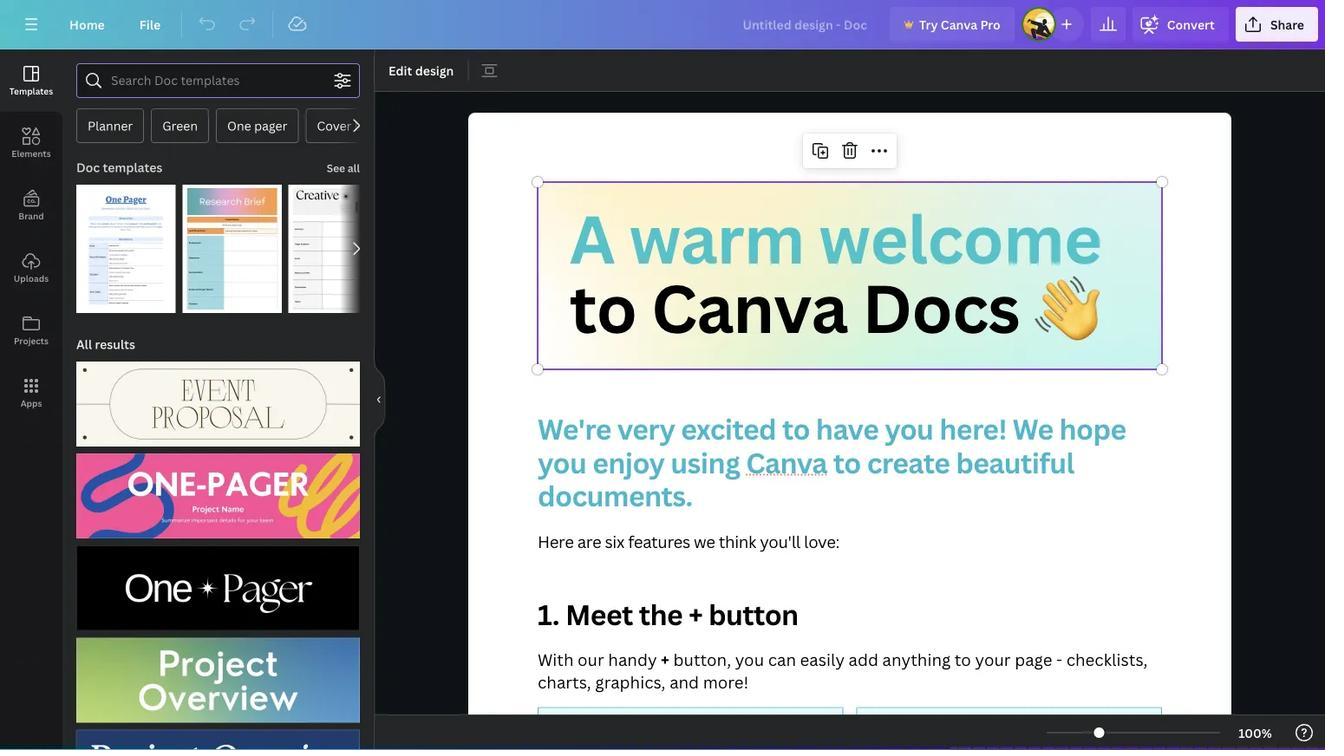 Task type: vqa. For each thing, say whether or not it's contained in the screenshot.
GROUP
no



Task type: locate. For each thing, give the bounding box(es) containing it.
0 vertical spatial canva
[[941, 16, 977, 33]]

1. meet the + button
[[538, 596, 798, 634]]

create
[[867, 443, 950, 481]]

project overview/one-pager professional docs banner in pink dark blue yellow playful abstract style image
[[76, 454, 360, 539]]

1 horizontal spatial +
[[688, 596, 703, 634]]

planner button
[[76, 108, 144, 143]]

event/business proposal professional docs banner in beige dark brown warm classic style image
[[76, 362, 360, 447]]

+ right the
[[688, 596, 703, 634]]

1 vertical spatial canva
[[651, 262, 848, 352]]

project overview/one-pager professional docs banner in blue white traditional corporate style image
[[76, 730, 360, 750]]

results
[[95, 336, 135, 353]]

graphics,
[[595, 671, 666, 693]]

cover letter button
[[306, 108, 398, 143]]

you left can
[[735, 648, 764, 670]]

Search Doc templates search field
[[111, 64, 325, 97]]

all
[[76, 336, 92, 353]]

brand button
[[0, 174, 62, 237]]

templates
[[9, 85, 53, 97]]

+ for handy
[[661, 648, 669, 670]]

creative brief doc in black and white grey editorial style image
[[288, 185, 388, 313]]

project overview docs banner in light green blue vibrant professional style group
[[76, 627, 360, 723]]

docs
[[862, 262, 1020, 352]]

welcome
[[819, 193, 1102, 283]]

research brief doc in orange teal pink soft pastels style group
[[182, 174, 282, 313]]

+
[[688, 596, 703, 634], [661, 648, 669, 670]]

file button
[[126, 7, 174, 42]]

apps button
[[0, 362, 62, 424]]

easily
[[800, 648, 845, 670]]

are
[[577, 530, 601, 552]]

+ for the
[[688, 596, 703, 634]]

project overview docs banner in light green blue vibrant professional style image
[[76, 638, 360, 723]]

uploads button
[[0, 237, 62, 299]]

None text field
[[468, 113, 1231, 750]]

doc templates button
[[75, 150, 164, 185]]

hide image
[[374, 358, 385, 441]]

projects
[[14, 335, 49, 346]]

1 horizontal spatial you
[[735, 648, 764, 670]]

pager
[[254, 118, 287, 134]]

your
[[975, 648, 1011, 670]]

add
[[849, 648, 878, 670]]

2 vertical spatial canva
[[746, 443, 827, 481]]

convert
[[1167, 16, 1215, 33]]

our
[[578, 648, 604, 670]]

try
[[919, 16, 938, 33]]

excited
[[681, 410, 776, 448]]

elements
[[12, 147, 51, 159]]

here!
[[939, 410, 1007, 448]]

you right have
[[885, 410, 933, 448]]

canva inside we're very excited to have you here! we hope you enjoy using canva to create beautiful documents.
[[746, 443, 827, 481]]

side panel tab list
[[0, 49, 62, 424]]

and
[[670, 671, 699, 693]]

elements button
[[0, 112, 62, 174]]

see
[[327, 161, 345, 175]]

edit design button
[[382, 56, 461, 84]]

canva
[[941, 16, 977, 33], [651, 262, 848, 352], [746, 443, 827, 481]]

documents.
[[538, 477, 693, 514]]

research brief doc in orange teal pink soft pastels style image
[[182, 185, 282, 313]]

button, you can easily add anything to your page - checklists, charts, graphics, and more!
[[538, 648, 1152, 693]]

button
[[709, 596, 798, 634]]

event/business proposal professional docs banner in beige dark brown warm classic style group
[[76, 351, 360, 447]]

uploads
[[14, 272, 49, 284]]

think
[[719, 530, 756, 552]]

1 vertical spatial +
[[661, 648, 669, 670]]

handy
[[608, 648, 657, 670]]

0 vertical spatial +
[[688, 596, 703, 634]]

design
[[415, 62, 454, 78]]

canva inside try canva pro button
[[941, 16, 977, 33]]

one pager
[[227, 118, 287, 134]]

project overview/one-pager professional docs banner in black white sleek monochrome style image
[[76, 546, 360, 631]]

0 horizontal spatial +
[[661, 648, 669, 670]]

button,
[[673, 648, 731, 670]]

meet
[[565, 596, 633, 634]]

we're very excited to have you here! we hope you enjoy using canva to create beautiful documents.
[[538, 410, 1132, 514]]

you left enjoy
[[538, 443, 586, 481]]

the
[[639, 596, 683, 634]]

we
[[1013, 410, 1053, 448]]

see all
[[327, 161, 360, 175]]

+ right handy at left
[[661, 648, 669, 670]]

to
[[570, 262, 637, 352], [782, 410, 810, 448], [833, 443, 861, 481], [955, 648, 971, 670]]

project overview/one-pager professional docs banner in black white sleek monochrome style group
[[76, 535, 360, 631]]

you
[[885, 410, 933, 448], [538, 443, 586, 481], [735, 648, 764, 670]]

hope
[[1059, 410, 1126, 448]]

2 horizontal spatial you
[[885, 410, 933, 448]]



Task type: describe. For each thing, give the bounding box(es) containing it.
templates button
[[0, 49, 62, 112]]

features
[[628, 530, 690, 552]]

projects button
[[0, 299, 62, 362]]

edit design
[[388, 62, 454, 78]]

edit
[[388, 62, 412, 78]]

templates
[[103, 159, 162, 176]]

here
[[538, 530, 574, 552]]

canva for pro
[[941, 16, 977, 33]]

have
[[816, 410, 879, 448]]

brand
[[18, 210, 44, 222]]

100% button
[[1227, 719, 1283, 747]]

pro
[[980, 16, 1001, 33]]

warm
[[629, 193, 804, 283]]

project overview/one-pager professional docs banner in pink dark blue yellow playful abstract style group
[[76, 443, 360, 539]]

try canva pro
[[919, 16, 1001, 33]]

you'll
[[760, 530, 800, 552]]

all
[[348, 161, 360, 175]]

can
[[768, 648, 796, 670]]

green
[[162, 118, 198, 134]]

page
[[1015, 648, 1052, 670]]

a
[[570, 193, 615, 283]]

doc templates
[[76, 159, 162, 176]]

to canva docs 👋
[[570, 262, 1099, 352]]

share button
[[1236, 7, 1318, 42]]

share
[[1270, 16, 1304, 33]]

none text field containing a warm welcome
[[468, 113, 1231, 750]]

convert button
[[1132, 7, 1229, 42]]

six
[[605, 530, 624, 552]]

project overview/one-pager professional docs banner in blue white traditional corporate style group
[[76, 719, 360, 750]]

cover
[[317, 118, 352, 134]]

creative brief doc in black and white grey editorial style group
[[288, 185, 388, 313]]

one pager button
[[216, 108, 299, 143]]

charts,
[[538, 671, 591, 693]]

doc
[[76, 159, 100, 176]]

planner
[[88, 118, 133, 134]]

-
[[1056, 648, 1062, 670]]

with
[[538, 648, 574, 670]]

see all button
[[325, 150, 362, 185]]

green button
[[151, 108, 209, 143]]

1.
[[538, 596, 559, 634]]

a warm welcome
[[570, 193, 1102, 283]]

very
[[617, 410, 675, 448]]

all results
[[76, 336, 135, 353]]

try canva pro button
[[890, 7, 1014, 42]]

love:
[[804, 530, 839, 552]]

one pager doc in black and white blue light blue classic professional style group
[[76, 174, 175, 313]]

with our handy +
[[538, 648, 669, 670]]

100%
[[1238, 725, 1272, 741]]

beautiful
[[956, 443, 1074, 481]]

main menu bar
[[0, 0, 1325, 49]]

enjoy
[[592, 443, 665, 481]]

0 horizontal spatial you
[[538, 443, 586, 481]]

file
[[139, 16, 161, 33]]

cover letter
[[317, 118, 387, 134]]

to inside button, you can easily add anything to your page - checklists, charts, graphics, and more!
[[955, 648, 971, 670]]

one pager doc in black and white blue light blue classic professional style image
[[76, 185, 175, 313]]

👋
[[1034, 262, 1099, 352]]

Design title text field
[[729, 7, 883, 42]]

letter
[[355, 118, 387, 134]]

home link
[[55, 7, 119, 42]]

anything
[[882, 648, 951, 670]]

canva for docs
[[651, 262, 848, 352]]

checklists,
[[1066, 648, 1148, 670]]

apps
[[20, 397, 42, 409]]

one
[[227, 118, 251, 134]]

you inside button, you can easily add anything to your page - checklists, charts, graphics, and more!
[[735, 648, 764, 670]]

here are six features we think you'll love:
[[538, 530, 839, 552]]

more!
[[703, 671, 749, 693]]

home
[[69, 16, 105, 33]]

using
[[671, 443, 740, 481]]

we're
[[538, 410, 611, 448]]

we
[[694, 530, 715, 552]]



